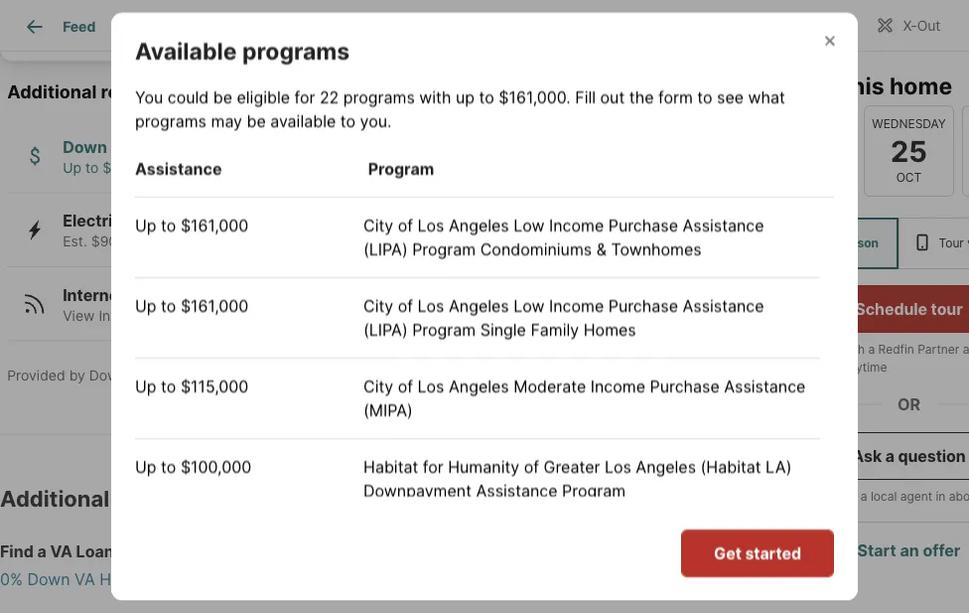 Task type: vqa. For each thing, say whether or not it's contained in the screenshot.
from
yes



Task type: describe. For each thing, give the bounding box(es) containing it.
out
[[601, 87, 625, 106]]

agent
[[901, 489, 933, 504]]

schedule tour
[[856, 299, 964, 318]]

down inside down payment assistance up to $161,000 available from
[[63, 137, 107, 157]]

up for habitat for humanity of greater los angeles (habitat la) downpayment assistance program
[[135, 456, 157, 476]]

program inside habitat for humanity of greater los angeles (habitat la) downpayment assistance program
[[563, 480, 626, 500]]

est.
[[63, 233, 87, 250]]

total down:
[[24, 15, 113, 35]]

to left see
[[698, 87, 713, 106]]

start
[[858, 541, 897, 560]]

to inside down payment assistance up to $161,000 available from
[[85, 159, 99, 176]]

.
[[567, 87, 571, 106]]

of for city of los angeles moderate income purchase assistance (mipa)
[[398, 376, 413, 395]]

it's
[[754, 360, 771, 375]]

$177,500
[[191, 14, 272, 36]]

electricity
[[63, 211, 142, 231]]

2 tab from the left
[[227, 3, 377, 51]]

(lipa) for city of los angeles low income purchase assistance (lipa) program condominiums & townhomes
[[364, 239, 408, 258]]

oct
[[897, 170, 922, 185]]

get started
[[715, 543, 802, 563]]

up inside down payment assistance up to $161,000 available from
[[63, 159, 82, 176]]

1 tab from the left
[[119, 3, 227, 51]]

available for internet
[[287, 307, 345, 324]]

to left $115,000
[[161, 376, 176, 395]]

from inside down payment assistance up to $161,000 available from
[[227, 159, 258, 176]]

&
[[597, 239, 607, 258]]

0%
[[0, 570, 23, 589]]

and inside 'electricity and solar est. $90/month'
[[145, 211, 175, 231]]

start an offer link
[[858, 541, 961, 560]]

22
[[320, 87, 339, 106]]

total
[[24, 15, 61, 35]]

los angeles county development authority (lacda) home ownership program (hop)
[[364, 537, 761, 580]]

down inside find a va loan 0% down va home loans: get quote
[[27, 570, 70, 589]]

purchase for townhomes
[[609, 215, 679, 234]]

a inside button
[[886, 446, 895, 466]]

ask
[[853, 446, 883, 466]]

single
[[481, 319, 527, 339]]

0 horizontal spatial va
[[50, 542, 72, 561]]

find a va loan 0% down va home loans: get quote
[[0, 542, 279, 589]]

find
[[0, 542, 34, 561]]

(lipa) for city of los angeles low income purchase assistance (lipa) program single family homes
[[364, 319, 408, 339]]

x-
[[904, 17, 918, 34]]

get started button
[[682, 529, 835, 577]]

payment
[[111, 137, 179, 157]]

this inside tour this home with a redfin partner a it's free, cancel anytime
[[783, 342, 803, 357]]

(lacda)
[[696, 537, 761, 556]]

quote
[[234, 570, 279, 589]]

habitat for humanity of greater los angeles (habitat la) downpayment assistance program
[[364, 456, 792, 500]]

low for single
[[514, 295, 545, 315]]

home inside tour this home with a redfin partner a it's free, cancel anytime
[[807, 342, 838, 357]]

fill
[[576, 87, 596, 106]]

. fill out the form to see what programs may be available to you.
[[135, 87, 786, 130]]

los inside los angeles county development authority (lacda) home ownership program (hop)
[[364, 537, 391, 556]]

purchase for homes
[[609, 295, 679, 315]]

$100,000
[[181, 456, 252, 476]]

purchase inside the city of los angeles moderate income purchase assistance (mipa)
[[650, 376, 720, 395]]

city of los angeles low income purchase assistance (lipa) program condominiums & townhomes
[[364, 215, 765, 258]]

available programs
[[135, 36, 350, 64]]

start an offer
[[858, 541, 961, 560]]

ownership
[[413, 561, 493, 580]]

(habitat
[[701, 456, 762, 476]]

person
[[839, 236, 879, 250]]

to up payment
[[161, 295, 176, 315]]

go tour this home
[[754, 72, 953, 99]]

up for city of los angeles moderate income purchase assistance (mipa)
[[135, 376, 157, 395]]

program inside city of los angeles low income purchase assistance (lipa) program single family homes
[[413, 319, 476, 339]]

list box containing tour in person
[[754, 218, 970, 269]]

angeles for city of los angeles low income purchase assistance (lipa) program single family homes
[[449, 295, 509, 315]]

loan
[[76, 542, 114, 561]]

0 vertical spatial internet
[[63, 285, 125, 305]]

townhomes
[[612, 239, 702, 258]]

city of los angeles moderate income purchase assistance (mipa)
[[364, 376, 806, 419]]

you.
[[360, 111, 392, 130]]

provided
[[7, 367, 65, 384]]

city of los angeles low income purchase assistance (lipa) program single family homes
[[364, 295, 765, 339]]

1 vertical spatial programs
[[344, 87, 415, 106]]

city for city of los angeles low income purchase assistance (lipa) program condominiums & townhomes
[[364, 215, 394, 234]]

be inside . fill out the form to see what programs may be available to you.
[[247, 111, 266, 130]]

payment
[[131, 367, 188, 384]]

started
[[746, 543, 802, 563]]

$161,000 left fill on the top of page
[[499, 87, 567, 106]]

schedule tour button
[[754, 285, 970, 333]]

to up services
[[161, 456, 176, 476]]

angeles inside los angeles county development authority (lacda) home ownership program (hop)
[[395, 537, 455, 556]]

$177,500 (50%)
[[191, 14, 330, 36]]

additional resources
[[7, 81, 189, 103]]

to left solar
[[161, 215, 176, 234]]

down payment assistance up to $161,000 available from
[[63, 137, 267, 176]]

tour for tour in person
[[796, 236, 822, 250]]

program inside city of los angeles low income purchase assistance (lipa) program condominiums & townhomes
[[413, 239, 476, 258]]

assistance for city of los angeles low income purchase assistance (lipa) program condominiums & townhomes
[[683, 215, 765, 234]]

4 tab from the left
[[538, 3, 636, 51]]

1 vertical spatial va
[[75, 570, 95, 589]]

resource,
[[192, 367, 257, 384]]

down:
[[65, 15, 113, 35]]

up to $161,000 for city of los angeles low income purchase assistance (lipa) program single family homes
[[135, 295, 249, 315]]

income for family
[[549, 295, 604, 315]]

los for city of los angeles moderate income purchase assistance (mipa)
[[418, 376, 445, 395]]

you
[[135, 87, 163, 106]]

allconnect
[[352, 367, 424, 384]]

you'll
[[771, 489, 800, 504]]

assistance
[[183, 137, 267, 157]]

family
[[531, 319, 580, 339]]

2 horizontal spatial home
[[890, 72, 953, 99]]

condominiums
[[481, 239, 592, 258]]

home inside find a va loan 0% down va home loans: get quote
[[100, 570, 144, 589]]

to down you could be eligible for 22 programs with up to $161,000
[[341, 111, 356, 130]]

by
[[69, 367, 85, 384]]

of inside habitat for humanity of greater los angeles (habitat la) downpayment assistance program
[[524, 456, 540, 476]]

tour in person
[[796, 236, 879, 250]]

of for city of los angeles low income purchase assistance (lipa) program condominiums & townhomes
[[398, 215, 413, 234]]

up for city of los angeles low income purchase assistance (lipa) program condominiums & townhomes
[[135, 215, 157, 234]]

local
[[871, 489, 898, 504]]

a inside find a va loan 0% down va home loans: get quote
[[37, 542, 47, 561]]

go
[[754, 72, 786, 99]]

los for city of los angeles low income purchase assistance (lipa) program condominiums & townhomes
[[418, 215, 445, 234]]

free,
[[774, 360, 800, 375]]

services
[[115, 485, 206, 512]]

tour inside tour this home with a redfin partner a it's free, cancel anytime
[[754, 342, 779, 357]]

available programs element
[[135, 12, 374, 65]]

assistance down payment
[[135, 158, 222, 178]]

tour this home with a redfin partner a it's free, cancel anytime
[[754, 342, 970, 375]]

tour v
[[940, 236, 970, 250]]

a up anytime
[[869, 342, 876, 357]]

los for city of los angeles low income purchase assistance (lipa) program single family homes
[[418, 295, 445, 315]]

$161,000 up provided by down payment resource, wattbuy, and allconnect
[[181, 295, 249, 315]]

could
[[168, 87, 209, 106]]

up
[[456, 87, 475, 106]]

loans:
[[148, 570, 198, 589]]

feed tab list
[[0, 0, 652, 51]]

0% down va home loans: get quote link
[[0, 568, 735, 592]]



Task type: locate. For each thing, give the bounding box(es) containing it.
low inside city of los angeles low income purchase assistance (lipa) program condominiums & townhomes
[[514, 215, 545, 234]]

additional for additional services
[[0, 485, 110, 512]]

assistance for city of los angeles moderate income purchase assistance (mipa)
[[725, 376, 806, 395]]

redfin
[[879, 342, 915, 357]]

$161,000 down payment
[[103, 159, 162, 176]]

2 vertical spatial down
[[27, 570, 70, 589]]

internet up view
[[63, 285, 125, 305]]

1 vertical spatial from
[[832, 489, 858, 504]]

1 vertical spatial in
[[937, 489, 946, 504]]

tour for tour v
[[940, 236, 965, 250]]

2 horizontal spatial this
[[843, 72, 885, 99]]

partner
[[918, 342, 960, 357]]

providers
[[222, 307, 283, 324]]

0 vertical spatial up to $161,000
[[135, 215, 249, 234]]

down right by
[[89, 367, 127, 384]]

la)
[[766, 456, 792, 476]]

tour for schedule
[[932, 299, 964, 318]]

down right 0%
[[27, 570, 70, 589]]

for up downpayment
[[423, 456, 444, 476]]

question
[[899, 446, 967, 466]]

and right plans
[[193, 307, 218, 324]]

available right 'providers'
[[287, 307, 345, 324]]

for inside internet view internet plans and providers available for this home
[[348, 307, 367, 324]]

0 vertical spatial purchase
[[609, 215, 679, 234]]

income inside city of los angeles low income purchase assistance (lipa) program condominiums & townhomes
[[549, 215, 604, 234]]

x-out button
[[859, 4, 958, 45]]

1 vertical spatial (lipa)
[[364, 319, 408, 339]]

$161,000
[[499, 87, 567, 106], [103, 159, 162, 176], [181, 215, 249, 234], [181, 295, 249, 315]]

for left 22
[[295, 87, 315, 106]]

up to $161,000
[[135, 215, 249, 234], [135, 295, 249, 315]]

0 horizontal spatial and
[[145, 211, 175, 231]]

provided by down payment resource, wattbuy, and allconnect
[[7, 367, 424, 384]]

you could be eligible for 22 programs with up to $161,000
[[135, 87, 567, 106]]

tour inside option
[[940, 236, 965, 250]]

up left $115,000
[[135, 376, 157, 395]]

0 vertical spatial va
[[50, 542, 72, 561]]

eligible
[[237, 87, 290, 106]]

1 vertical spatial low
[[514, 295, 545, 315]]

programs inside available programs element
[[242, 36, 350, 64]]

a right ask
[[886, 446, 895, 466]]

you'll hear from a local agent in abo
[[771, 489, 970, 504]]

in inside option
[[825, 236, 836, 250]]

this up allconnect
[[371, 307, 395, 324]]

feed link
[[23, 15, 96, 39]]

0 vertical spatial this
[[843, 72, 885, 99]]

1 vertical spatial this
[[371, 307, 395, 324]]

2 vertical spatial city
[[364, 376, 394, 395]]

list box
[[754, 218, 970, 269]]

purchase inside city of los angeles low income purchase assistance (lipa) program single family homes
[[609, 295, 679, 315]]

income inside city of los angeles low income purchase assistance (lipa) program single family homes
[[549, 295, 604, 315]]

0 vertical spatial down
[[63, 137, 107, 157]]

view
[[63, 307, 95, 324]]

program left condominiums
[[413, 239, 476, 258]]

home inside los angeles county development authority (lacda) home ownership program (hop)
[[364, 561, 408, 580]]

0 horizontal spatial get
[[202, 570, 229, 589]]

2 horizontal spatial and
[[324, 367, 348, 384]]

low up condominiums
[[514, 215, 545, 234]]

income inside the city of los angeles moderate income purchase assistance (mipa)
[[591, 376, 646, 395]]

programs
[[242, 36, 350, 64], [344, 87, 415, 106], [135, 111, 207, 130]]

2 vertical spatial and
[[324, 367, 348, 384]]

tab
[[119, 3, 227, 51], [227, 3, 377, 51], [377, 3, 538, 51], [538, 3, 636, 51]]

low up single
[[514, 295, 545, 315]]

tour
[[791, 72, 837, 99], [932, 299, 964, 318]]

up for city of los angeles low income purchase assistance (lipa) program single family homes
[[135, 295, 157, 315]]

up to $161,000 up provided by down payment resource, wattbuy, and allconnect
[[135, 295, 249, 315]]

0 vertical spatial programs
[[242, 36, 350, 64]]

tour left person
[[796, 236, 822, 250]]

2 vertical spatial for
[[423, 456, 444, 476]]

program down development
[[498, 561, 561, 580]]

low for condominiums
[[514, 215, 545, 234]]

0 vertical spatial income
[[549, 215, 604, 234]]

0 vertical spatial low
[[514, 215, 545, 234]]

1 horizontal spatial home
[[364, 561, 408, 580]]

angeles up ownership
[[395, 537, 455, 556]]

available inside down payment assistance up to $161,000 available from
[[166, 159, 223, 176]]

$161,000 down assistance
[[181, 215, 249, 234]]

for up allconnect
[[348, 307, 367, 324]]

tour in person option
[[754, 218, 899, 269]]

1 vertical spatial down
[[89, 367, 127, 384]]

0 horizontal spatial from
[[227, 159, 258, 176]]

be down eligible
[[247, 111, 266, 130]]

(hop)
[[566, 561, 611, 580]]

available for down payment assistance
[[166, 159, 223, 176]]

$115,000
[[181, 376, 249, 395]]

angeles inside city of los angeles low income purchase assistance (lipa) program condominiums & townhomes
[[449, 215, 509, 234]]

1 up to $161,000 from the top
[[135, 215, 249, 234]]

angeles inside the city of los angeles moderate income purchase assistance (mipa)
[[449, 376, 509, 395]]

cancel
[[803, 360, 840, 375]]

of inside city of los angeles low income purchase assistance (lipa) program condominiums & townhomes
[[398, 215, 413, 234]]

0 vertical spatial and
[[145, 211, 175, 231]]

0 horizontal spatial tour
[[754, 342, 779, 357]]

up to $161,000 for city of los angeles low income purchase assistance (lipa) program condominiums & townhomes
[[135, 215, 249, 234]]

tour up it's
[[754, 342, 779, 357]]

program inside los angeles county development authority (lacda) home ownership program (hop)
[[498, 561, 561, 580]]

up left solar
[[135, 215, 157, 234]]

up up services
[[135, 456, 157, 476]]

1 (lipa) from the top
[[364, 239, 408, 258]]

2 low from the top
[[514, 295, 545, 315]]

1 low from the top
[[514, 215, 545, 234]]

los inside habitat for humanity of greater los angeles (habitat la) downpayment assistance program
[[605, 456, 632, 476]]

$177,500 (50%) tooltip
[[0, 0, 723, 61]]

internet view internet plans and providers available for this home
[[63, 285, 435, 324]]

with
[[420, 87, 452, 106], [842, 342, 866, 357]]

0 vertical spatial with
[[420, 87, 452, 106]]

out
[[918, 17, 941, 34]]

tour v option
[[899, 218, 970, 269]]

to
[[480, 87, 495, 106], [698, 87, 713, 106], [341, 111, 356, 130], [85, 159, 99, 176], [161, 215, 176, 234], [161, 295, 176, 315], [161, 376, 176, 395], [161, 456, 176, 476]]

from down assistance
[[227, 159, 258, 176]]

1 vertical spatial with
[[842, 342, 866, 357]]

purchase up "townhomes"
[[609, 215, 679, 234]]

low inside city of los angeles low income purchase assistance (lipa) program single family homes
[[514, 295, 545, 315]]

(lipa)
[[364, 239, 408, 258], [364, 319, 408, 339]]

(mipa)
[[364, 400, 413, 419]]

1 vertical spatial additional
[[0, 485, 110, 512]]

1 vertical spatial purchase
[[609, 295, 679, 315]]

be up may
[[213, 87, 233, 106]]

va left loan
[[50, 542, 72, 561]]

2 vertical spatial income
[[591, 376, 646, 395]]

x-out
[[904, 17, 941, 34]]

get inside button
[[715, 543, 742, 563]]

a right partner in the right bottom of the page
[[964, 342, 970, 357]]

$161,000 inside down payment assistance up to $161,000 available from
[[103, 159, 162, 176]]

schedule
[[856, 299, 928, 318]]

available inside . fill out the form to see what programs may be available to you.
[[271, 111, 336, 130]]

va down loan
[[75, 570, 95, 589]]

electricity and solar est. $90/month
[[63, 211, 217, 250]]

home
[[890, 72, 953, 99], [398, 307, 435, 324], [807, 342, 838, 357]]

0 vertical spatial tour
[[791, 72, 837, 99]]

for inside habitat for humanity of greater los angeles (habitat la) downpayment assistance program
[[423, 456, 444, 476]]

city for city of los angeles low income purchase assistance (lipa) program single family homes
[[364, 295, 394, 315]]

wednesday
[[873, 117, 947, 131]]

2 vertical spatial home
[[807, 342, 838, 357]]

home up allconnect
[[398, 307, 435, 324]]

(lipa) inside city of los angeles low income purchase assistance (lipa) program condominiums & townhomes
[[364, 239, 408, 258]]

available down 22
[[271, 111, 336, 130]]

0 horizontal spatial with
[[420, 87, 452, 106]]

programs up you.
[[344, 87, 415, 106]]

0 horizontal spatial tour
[[791, 72, 837, 99]]

tour inside button
[[932, 299, 964, 318]]

additional down feed link
[[7, 81, 97, 103]]

purchase up (habitat
[[650, 376, 720, 395]]

available
[[135, 36, 237, 64]]

for
[[295, 87, 315, 106], [348, 307, 367, 324], [423, 456, 444, 476]]

1 horizontal spatial home
[[807, 342, 838, 357]]

purchase up homes at the right bottom of the page
[[609, 295, 679, 315]]

form
[[659, 87, 693, 106]]

of inside city of los angeles low income purchase assistance (lipa) program single family homes
[[398, 295, 413, 315]]

a left 'local' at right bottom
[[861, 489, 868, 504]]

0 vertical spatial (lipa)
[[364, 239, 408, 258]]

assistance down humanity
[[476, 480, 558, 500]]

los
[[418, 215, 445, 234], [418, 295, 445, 315], [418, 376, 445, 395], [605, 456, 632, 476], [364, 537, 391, 556]]

may
[[211, 111, 242, 130]]

this up free,
[[783, 342, 803, 357]]

internet right view
[[99, 307, 150, 324]]

tour for go
[[791, 72, 837, 99]]

tour inside option
[[796, 236, 822, 250]]

this up the wednesday
[[843, 72, 885, 99]]

program down you.
[[368, 158, 435, 178]]

assistance down it's
[[725, 376, 806, 395]]

home left ownership
[[364, 561, 408, 580]]

home down loan
[[100, 570, 144, 589]]

programs down could on the top
[[135, 111, 207, 130]]

up down $90/month
[[135, 295, 157, 315]]

2 horizontal spatial tour
[[940, 236, 965, 250]]

0 vertical spatial get
[[715, 543, 742, 563]]

assistance up "townhomes"
[[683, 215, 765, 234]]

0 vertical spatial for
[[295, 87, 315, 106]]

1 vertical spatial up to $161,000
[[135, 295, 249, 315]]

to right up
[[480, 87, 495, 106]]

with left up
[[420, 87, 452, 106]]

wattbuy,
[[261, 367, 320, 384]]

development
[[518, 537, 618, 556]]

the
[[630, 87, 654, 106]]

this
[[843, 72, 885, 99], [371, 307, 395, 324], [783, 342, 803, 357]]

1 horizontal spatial tour
[[932, 299, 964, 318]]

in left abo
[[937, 489, 946, 504]]

0 vertical spatial available
[[271, 111, 336, 130]]

and right wattbuy, on the bottom left of page
[[324, 367, 348, 384]]

None button
[[766, 104, 857, 198], [865, 105, 955, 197], [963, 105, 970, 197], [766, 104, 857, 198], [865, 105, 955, 197], [963, 105, 970, 197]]

downpayment
[[364, 480, 472, 500]]

county
[[460, 537, 514, 556]]

2 horizontal spatial for
[[423, 456, 444, 476]]

1 horizontal spatial tour
[[796, 236, 822, 250]]

1 vertical spatial and
[[193, 307, 218, 324]]

0 vertical spatial from
[[227, 159, 258, 176]]

this inside internet view internet plans and providers available for this home
[[371, 307, 395, 324]]

assistance inside the city of los angeles moderate income purchase assistance (mipa)
[[725, 376, 806, 395]]

additional up find
[[0, 485, 110, 512]]

additional for additional resources
[[7, 81, 97, 103]]

and left solar
[[145, 211, 175, 231]]

2 (lipa) from the top
[[364, 319, 408, 339]]

program down greater
[[563, 480, 626, 500]]

0 horizontal spatial home
[[100, 570, 144, 589]]

with up anytime
[[842, 342, 866, 357]]

wednesday 25 oct
[[873, 117, 947, 185]]

of inside the city of los angeles moderate income purchase assistance (mipa)
[[398, 376, 413, 395]]

tour left v
[[940, 236, 965, 250]]

get left quote
[[202, 570, 229, 589]]

angeles for city of los angeles moderate income purchase assistance (mipa)
[[449, 376, 509, 395]]

angeles for city of los angeles low income purchase assistance (lipa) program condominiums & townhomes
[[449, 215, 509, 234]]

to up electricity
[[85, 159, 99, 176]]

0 vertical spatial be
[[213, 87, 233, 106]]

available down assistance
[[166, 159, 223, 176]]

tour right go
[[791, 72, 837, 99]]

solar
[[178, 211, 217, 231]]

up to $100,000
[[135, 456, 252, 476]]

an
[[901, 541, 920, 560]]

available
[[271, 111, 336, 130], [166, 159, 223, 176], [287, 307, 345, 324]]

city inside city of los angeles low income purchase assistance (lipa) program single family homes
[[364, 295, 394, 315]]

2 vertical spatial purchase
[[650, 376, 720, 395]]

city for city of los angeles moderate income purchase assistance (mipa)
[[364, 376, 394, 395]]

angeles inside city of los angeles low income purchase assistance (lipa) program single family homes
[[449, 295, 509, 315]]

2 vertical spatial programs
[[135, 111, 207, 130]]

los inside the city of los angeles moderate income purchase assistance (mipa)
[[418, 376, 445, 395]]

0 horizontal spatial home
[[398, 307, 435, 324]]

home up the wednesday
[[890, 72, 953, 99]]

1 horizontal spatial get
[[715, 543, 742, 563]]

be
[[213, 87, 233, 106], [247, 111, 266, 130]]

home inside internet view internet plans and providers available for this home
[[398, 307, 435, 324]]

tour up partner in the right bottom of the page
[[932, 299, 964, 318]]

1 horizontal spatial and
[[193, 307, 218, 324]]

0 horizontal spatial be
[[213, 87, 233, 106]]

25
[[891, 133, 928, 168]]

in left person
[[825, 236, 836, 250]]

and inside internet view internet plans and providers available for this home
[[193, 307, 218, 324]]

resources
[[101, 81, 189, 103]]

tour
[[796, 236, 822, 250], [940, 236, 965, 250], [754, 342, 779, 357]]

2 vertical spatial this
[[783, 342, 803, 357]]

get inside find a va loan 0% down va home loans: get quote
[[202, 570, 229, 589]]

0 vertical spatial in
[[825, 236, 836, 250]]

a
[[869, 342, 876, 357], [964, 342, 970, 357], [886, 446, 895, 466], [861, 489, 868, 504], [37, 542, 47, 561]]

1 horizontal spatial for
[[348, 307, 367, 324]]

angeles up single
[[449, 295, 509, 315]]

1 horizontal spatial va
[[75, 570, 95, 589]]

assistance inside habitat for humanity of greater los angeles (habitat la) downpayment assistance program
[[476, 480, 558, 500]]

assistance inside city of los angeles low income purchase assistance (lipa) program single family homes
[[683, 295, 765, 315]]

income for &
[[549, 215, 604, 234]]

angeles left (habitat
[[636, 456, 697, 476]]

0 vertical spatial additional
[[7, 81, 97, 103]]

los inside city of los angeles low income purchase assistance (lipa) program single family homes
[[418, 295, 445, 315]]

assistance for city of los angeles low income purchase assistance (lipa) program single family homes
[[683, 295, 765, 315]]

with inside available programs dialog
[[420, 87, 452, 106]]

home up cancel
[[807, 342, 838, 357]]

1 city from the top
[[364, 215, 394, 234]]

feed
[[63, 18, 96, 35]]

v
[[968, 236, 970, 250]]

1 vertical spatial tour
[[932, 299, 964, 318]]

from right hear
[[832, 489, 858, 504]]

1 vertical spatial available
[[166, 159, 223, 176]]

authority
[[622, 537, 691, 556]]

programs inside . fill out the form to see what programs may be available to you.
[[135, 111, 207, 130]]

of
[[398, 215, 413, 234], [398, 295, 413, 315], [398, 376, 413, 395], [524, 456, 540, 476]]

up up electricity
[[63, 159, 82, 176]]

with inside tour this home with a redfin partner a it's free, cancel anytime
[[842, 342, 866, 357]]

1 vertical spatial get
[[202, 570, 229, 589]]

available programs dialog
[[111, 12, 859, 613]]

see
[[718, 87, 744, 106]]

1 vertical spatial city
[[364, 295, 394, 315]]

0 horizontal spatial for
[[295, 87, 315, 106]]

0 vertical spatial home
[[890, 72, 953, 99]]

3 city from the top
[[364, 376, 394, 395]]

offer
[[924, 541, 961, 560]]

income up family in the bottom of the page
[[549, 295, 604, 315]]

abo
[[950, 489, 970, 504]]

0 horizontal spatial this
[[371, 307, 395, 324]]

$90/month
[[91, 233, 164, 250]]

habitat
[[364, 456, 419, 476]]

1 vertical spatial home
[[398, 307, 435, 324]]

ask a question
[[853, 446, 967, 466]]

1 vertical spatial for
[[348, 307, 367, 324]]

program left single
[[413, 319, 476, 339]]

income down homes at the right bottom of the page
[[591, 376, 646, 395]]

angeles up condominiums
[[449, 215, 509, 234]]

3 tab from the left
[[377, 3, 538, 51]]

assistance up it's
[[683, 295, 765, 315]]

0 vertical spatial city
[[364, 215, 394, 234]]

anytime
[[843, 360, 888, 375]]

humanity
[[448, 456, 520, 476]]

1 horizontal spatial from
[[832, 489, 858, 504]]

1 horizontal spatial with
[[842, 342, 866, 357]]

angeles inside habitat for humanity of greater los angeles (habitat la) downpayment assistance program
[[636, 456, 697, 476]]

programs down (50%)
[[242, 36, 350, 64]]

1 horizontal spatial be
[[247, 111, 266, 130]]

city inside city of los angeles low income purchase assistance (lipa) program condominiums & townhomes
[[364, 215, 394, 234]]

1 vertical spatial income
[[549, 295, 604, 315]]

1 vertical spatial internet
[[99, 307, 150, 324]]

available inside internet view internet plans and providers available for this home
[[287, 307, 345, 324]]

a right find
[[37, 542, 47, 561]]

assistance inside city of los angeles low income purchase assistance (lipa) program condominiums & townhomes
[[683, 215, 765, 234]]

ask a question button
[[754, 432, 970, 480]]

purchase inside city of los angeles low income purchase assistance (lipa) program condominiums & townhomes
[[609, 215, 679, 234]]

angeles down single
[[449, 376, 509, 395]]

home
[[364, 561, 408, 580], [100, 570, 144, 589]]

income up &
[[549, 215, 604, 234]]

2 city from the top
[[364, 295, 394, 315]]

and
[[145, 211, 175, 231], [193, 307, 218, 324], [324, 367, 348, 384]]

get left started
[[715, 543, 742, 563]]

plans
[[154, 307, 189, 324]]

(lipa) inside city of los angeles low income purchase assistance (lipa) program single family homes
[[364, 319, 408, 339]]

city inside the city of los angeles moderate income purchase assistance (mipa)
[[364, 376, 394, 395]]

hear
[[804, 489, 829, 504]]

los inside city of los angeles low income purchase assistance (lipa) program condominiums & townhomes
[[418, 215, 445, 234]]

low
[[514, 215, 545, 234], [514, 295, 545, 315]]

1 horizontal spatial in
[[937, 489, 946, 504]]

homes
[[584, 319, 637, 339]]

up to $161,000 down down payment assistance up to $161,000 available from
[[135, 215, 249, 234]]

2 up to $161,000 from the top
[[135, 295, 249, 315]]

down down additional resources
[[63, 137, 107, 157]]

of for city of los angeles low income purchase assistance (lipa) program single family homes
[[398, 295, 413, 315]]

1 horizontal spatial this
[[783, 342, 803, 357]]

2 vertical spatial available
[[287, 307, 345, 324]]

1 vertical spatial be
[[247, 111, 266, 130]]

0 horizontal spatial in
[[825, 236, 836, 250]]



